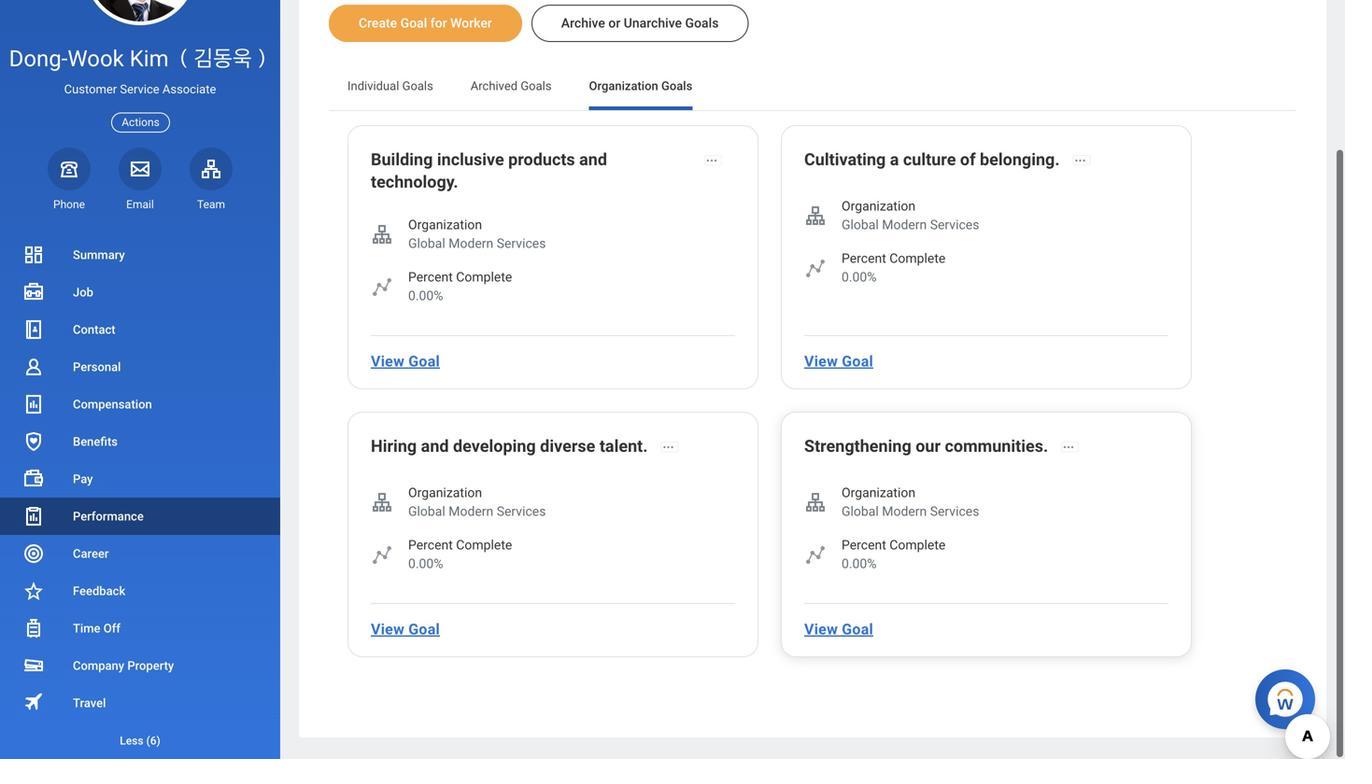 Task type: vqa. For each thing, say whether or not it's contained in the screenshot.
technology. Goal
yes



Task type: describe. For each thing, give the bounding box(es) containing it.
goals for individual goals
[[402, 80, 433, 94]]

strengthening our communities.
[[804, 438, 1048, 457]]

performance image
[[22, 505, 45, 528]]

job image
[[22, 281, 45, 304]]

phone button
[[48, 147, 91, 212]]

feedback image
[[22, 580, 45, 603]]

compensation link
[[0, 386, 280, 423]]

org chart image for building inclusive products and technology.
[[371, 224, 393, 247]]

time off link
[[0, 610, 280, 647]]

modern for our
[[882, 505, 927, 520]]

(6)
[[146, 735, 160, 748]]

hiring and developing diverse talent.
[[371, 438, 648, 457]]

list containing summary
[[0, 236, 280, 760]]

personal link
[[0, 348, 280, 386]]

building inclusive products and technology.
[[371, 151, 607, 193]]

phone dong-wook kim （김동욱） element
[[48, 197, 91, 212]]

hiring
[[371, 438, 417, 457]]

global for building
[[408, 237, 445, 252]]

feedback
[[73, 584, 125, 598]]

modern for inclusive
[[449, 237, 494, 252]]

percent for hiring
[[408, 539, 453, 554]]

company property
[[73, 659, 174, 673]]

job
[[73, 285, 93, 299]]

technology.
[[371, 173, 458, 193]]

personal image
[[22, 356, 45, 378]]

benefits
[[73, 435, 118, 449]]

time
[[73, 622, 100, 636]]

goal for technology.
[[409, 354, 440, 371]]

building
[[371, 151, 433, 171]]

view goal button for cultivating a culture of belonging.
[[797, 344, 881, 381]]

0.00% element for a
[[842, 269, 946, 288]]

create goal for worker button
[[329, 6, 522, 43]]

goals inside button
[[685, 16, 719, 32]]

complete for our
[[890, 539, 946, 554]]

less
[[120, 735, 143, 748]]

dong-wook kim （김동욱）
[[9, 45, 271, 72]]

our
[[916, 438, 941, 457]]

services for products
[[497, 237, 546, 252]]

global for hiring
[[408, 505, 445, 520]]

travel link
[[0, 685, 280, 722]]

complete for and
[[456, 539, 512, 554]]

belonging.
[[980, 151, 1060, 171]]

contact link
[[0, 311, 280, 348]]

phone
[[53, 198, 85, 211]]

benefits image
[[22, 431, 45, 453]]

0.00% for strengthening
[[842, 557, 877, 573]]

view goal for cultivating a culture of belonging.
[[804, 354, 874, 371]]

org chart image for cultivating a culture of belonging.
[[804, 206, 827, 228]]

organization global modern services for a
[[842, 199, 980, 234]]

cultivating a culture of belonging.
[[804, 151, 1060, 171]]

org chart image for hiring and developing diverse talent.
[[371, 492, 393, 515]]

compensation
[[73, 398, 152, 412]]

archived
[[471, 80, 518, 94]]

archive or unarchive goals button
[[531, 6, 749, 43]]

inclusive
[[437, 151, 504, 171]]

building inclusive products and technology. element
[[371, 149, 691, 198]]

0.00% for hiring
[[408, 557, 443, 573]]

talent.
[[600, 438, 648, 457]]

percent complete 0.00% for our
[[842, 539, 946, 573]]

strengthening our communities. element
[[804, 436, 1048, 462]]

benefits link
[[0, 423, 280, 461]]

career link
[[0, 535, 280, 573]]

unarchive
[[624, 16, 682, 32]]

travel
[[73, 697, 106, 711]]

strengthening
[[804, 438, 912, 457]]

job link
[[0, 274, 280, 311]]

contact
[[73, 323, 115, 337]]

percent for strengthening
[[842, 539, 886, 554]]

time off
[[73, 622, 120, 636]]

less (6)
[[120, 735, 160, 748]]

email
[[126, 198, 154, 211]]

view goal button for building inclusive products and technology.
[[363, 344, 448, 381]]

percent complete 0.00% for inclusive
[[408, 270, 512, 305]]

related actions image for cultivating a culture of belonging.
[[1074, 155, 1087, 168]]

summary
[[73, 248, 125, 262]]

contact image
[[22, 319, 45, 341]]

a
[[890, 151, 899, 171]]

company property link
[[0, 647, 280, 685]]

view goal button for strengthening our communities.
[[797, 612, 881, 649]]

view goal for building inclusive products and technology.
[[371, 354, 440, 371]]

travel image
[[22, 691, 45, 713]]

goals for organization goals
[[661, 80, 693, 94]]

c line image for cultivating
[[804, 258, 827, 280]]

property
[[127, 659, 174, 673]]

view goal button for hiring and developing diverse talent.
[[363, 612, 448, 649]]

view team image
[[200, 158, 222, 180]]

career image
[[22, 543, 45, 565]]

individual
[[348, 80, 399, 94]]

workday assistant region
[[1256, 662, 1323, 730]]

and inside building inclusive products and technology.
[[579, 151, 607, 171]]

actions
[[122, 116, 160, 129]]

1 vertical spatial and
[[421, 438, 449, 457]]

kim
[[130, 45, 169, 72]]

navigation pane region
[[0, 0, 280, 760]]

goal inside 'button'
[[401, 16, 427, 32]]

related actions image for strengthening our communities.
[[1062, 442, 1076, 455]]

view for hiring and developing diverse talent.
[[371, 622, 405, 640]]

c line image
[[371, 277, 393, 299]]

org chart image
[[804, 492, 827, 515]]

modern for and
[[449, 505, 494, 520]]



Task type: locate. For each thing, give the bounding box(es) containing it.
services for communities.
[[930, 505, 980, 520]]

percent complete 0.00%
[[842, 252, 946, 286], [408, 270, 512, 305], [408, 539, 512, 573], [842, 539, 946, 573]]

0.00% element for our
[[842, 556, 946, 575]]

dong-
[[9, 45, 68, 72]]

global right org chart image
[[842, 505, 879, 520]]

view goal button
[[363, 344, 448, 381], [797, 344, 881, 381], [363, 612, 448, 649], [797, 612, 881, 649]]

organization down a
[[842, 199, 916, 215]]

0.00% element for and
[[408, 556, 512, 575]]

of
[[960, 151, 976, 171]]

services for developing
[[497, 505, 546, 520]]

organization
[[589, 80, 658, 94], [842, 199, 916, 215], [408, 218, 482, 234], [408, 486, 482, 502], [842, 486, 916, 502]]

1 horizontal spatial related actions image
[[1062, 442, 1076, 455]]

0 vertical spatial related actions image
[[705, 155, 718, 168]]

0 vertical spatial related actions image
[[1074, 155, 1087, 168]]

services down 'building inclusive products and technology.' "element"
[[497, 237, 546, 252]]

global
[[842, 218, 879, 234], [408, 237, 445, 252], [408, 505, 445, 520], [842, 505, 879, 520]]

services for culture
[[930, 218, 980, 234]]

1 vertical spatial related actions image
[[662, 442, 675, 455]]

culture
[[903, 151, 956, 171]]

pay
[[73, 472, 93, 486]]

percent complete 0.00% for a
[[842, 252, 946, 286]]

organization down the developing on the bottom left of page
[[408, 486, 482, 502]]

company property image
[[22, 655, 45, 677]]

team dong-wook kim （김동욱） element
[[190, 197, 233, 212]]

pay image
[[22, 468, 45, 490]]

view
[[371, 354, 405, 371], [804, 354, 838, 371], [371, 622, 405, 640], [804, 622, 838, 640]]

performance link
[[0, 498, 280, 535]]

or
[[609, 16, 621, 32]]

developing
[[453, 438, 536, 457]]

organization global modern services for inclusive
[[408, 218, 546, 252]]

organization global modern services down the developing on the bottom left of page
[[408, 486, 546, 520]]

pay link
[[0, 461, 280, 498]]

career
[[73, 547, 109, 561]]

organization for diverse
[[408, 486, 482, 502]]

（김동욱）
[[174, 45, 271, 72]]

c line image
[[804, 258, 827, 280], [371, 545, 393, 567], [804, 545, 827, 567]]

related actions image
[[705, 155, 718, 168], [1062, 442, 1076, 455]]

communities.
[[945, 438, 1048, 457]]

feedback link
[[0, 573, 280, 610]]

0.00% for cultivating
[[842, 270, 877, 286]]

company
[[73, 659, 124, 673]]

organization goals
[[589, 80, 693, 94]]

organization down strengthening
[[842, 486, 916, 502]]

worker
[[450, 16, 492, 32]]

diverse
[[540, 438, 595, 457]]

0.00%
[[842, 270, 877, 286], [408, 289, 443, 305], [408, 557, 443, 573], [842, 557, 877, 573]]

services down of
[[930, 218, 980, 234]]

organization for and
[[408, 218, 482, 234]]

global modern services element
[[842, 217, 980, 235], [408, 235, 546, 254], [408, 504, 546, 522], [842, 504, 980, 522]]

services
[[930, 218, 980, 234], [497, 237, 546, 252], [497, 505, 546, 520], [930, 505, 980, 520]]

compensation image
[[22, 393, 45, 416]]

0 horizontal spatial related actions image
[[705, 155, 718, 168]]

organization global modern services
[[842, 199, 980, 234], [408, 218, 546, 252], [408, 486, 546, 520], [842, 486, 980, 520]]

related actions image right belonging.
[[1074, 155, 1087, 168]]

organization global modern services down strengthening our communities. element
[[842, 486, 980, 520]]

performance
[[73, 510, 144, 524]]

customer
[[64, 82, 117, 96]]

create goal for worker
[[359, 16, 492, 32]]

org chart image down hiring
[[371, 492, 393, 515]]

0 horizontal spatial and
[[421, 438, 449, 457]]

organization down technology.
[[408, 218, 482, 234]]

and right the products
[[579, 151, 607, 171]]

org chart image up c line icon
[[371, 224, 393, 247]]

global for strengthening
[[842, 505, 879, 520]]

global down hiring
[[408, 505, 445, 520]]

organization global modern services down a
[[842, 199, 980, 234]]

global for cultivating
[[842, 218, 879, 234]]

view for building inclusive products and technology.
[[371, 354, 405, 371]]

c line image for strengthening
[[804, 545, 827, 567]]

products
[[508, 151, 575, 171]]

archive or unarchive goals
[[561, 16, 719, 32]]

summary link
[[0, 236, 280, 274]]

goals down unarchive at the top
[[661, 80, 693, 94]]

list
[[0, 236, 280, 760]]

organization for of
[[842, 199, 916, 215]]

global modern services element for and
[[408, 504, 546, 522]]

services down strengthening our communities. element
[[930, 505, 980, 520]]

global modern services element down building inclusive products and technology.
[[408, 235, 546, 254]]

goal for belonging.
[[842, 354, 874, 371]]

view goal for hiring and developing diverse talent.
[[371, 622, 440, 640]]

customer service associate
[[64, 82, 216, 96]]

mail image
[[129, 158, 151, 180]]

services down 'hiring and developing diverse talent.' element
[[497, 505, 546, 520]]

0.00% for building
[[408, 289, 443, 305]]

and
[[579, 151, 607, 171], [421, 438, 449, 457]]

global down technology.
[[408, 237, 445, 252]]

tab list
[[329, 66, 1297, 111]]

service
[[120, 82, 159, 96]]

organization down "or"
[[589, 80, 658, 94]]

org chart image down cultivating
[[804, 206, 827, 228]]

phone image
[[56, 158, 82, 180]]

percent
[[842, 252, 886, 267], [408, 270, 453, 286], [408, 539, 453, 554], [842, 539, 886, 554]]

0 horizontal spatial related actions image
[[662, 442, 675, 455]]

team
[[197, 198, 225, 211]]

complete for inclusive
[[456, 270, 512, 286]]

1 horizontal spatial and
[[579, 151, 607, 171]]

related actions image
[[1074, 155, 1087, 168], [662, 442, 675, 455]]

email button
[[119, 147, 162, 212]]

archived goals
[[471, 80, 552, 94]]

percent complete 0.00% for and
[[408, 539, 512, 573]]

goals right archived
[[521, 80, 552, 94]]

organization global modern services for our
[[842, 486, 980, 520]]

view for strengthening our communities.
[[804, 622, 838, 640]]

personal
[[73, 360, 121, 374]]

view for cultivating a culture of belonging.
[[804, 354, 838, 371]]

goals right individual
[[402, 80, 433, 94]]

1 vertical spatial related actions image
[[1062, 442, 1076, 455]]

global modern services element down cultivating a culture of belonging. element
[[842, 217, 980, 235]]

c line image for hiring
[[371, 545, 393, 567]]

organization inside tab list
[[589, 80, 658, 94]]

modern down a
[[882, 218, 927, 234]]

percent for cultivating
[[842, 252, 886, 267]]

org chart image
[[804, 206, 827, 228], [371, 224, 393, 247], [371, 492, 393, 515]]

less (6) button
[[0, 730, 280, 753]]

email dong-wook kim （김동욱） element
[[119, 197, 162, 212]]

create
[[359, 16, 397, 32]]

modern down strengthening our communities. element
[[882, 505, 927, 520]]

and right hiring
[[421, 438, 449, 457]]

0.00% element for inclusive
[[408, 288, 512, 306]]

global modern services element for a
[[842, 217, 980, 235]]

global modern services element for inclusive
[[408, 235, 546, 254]]

related actions image for hiring and developing diverse talent.
[[662, 442, 675, 455]]

summary image
[[22, 244, 45, 266]]

cultivating
[[804, 151, 886, 171]]

modern down the developing on the bottom left of page
[[449, 505, 494, 520]]

modern for a
[[882, 218, 927, 234]]

wook
[[68, 45, 124, 72]]

global modern services element down the developing on the bottom left of page
[[408, 504, 546, 522]]

for
[[431, 16, 447, 32]]

global modern services element down strengthening our communities. element
[[842, 504, 980, 522]]

related actions image right talent.
[[662, 442, 675, 455]]

complete
[[890, 252, 946, 267], [456, 270, 512, 286], [456, 539, 512, 554], [890, 539, 946, 554]]

time off image
[[22, 618, 45, 640]]

cultivating a culture of belonging. element
[[804, 149, 1060, 176]]

view goal
[[371, 354, 440, 371], [804, 354, 874, 371], [371, 622, 440, 640], [804, 622, 874, 640]]

archive
[[561, 16, 605, 32]]

goals right unarchive at the top
[[685, 16, 719, 32]]

associate
[[162, 82, 216, 96]]

0 vertical spatial and
[[579, 151, 607, 171]]

goal for talent.
[[409, 622, 440, 640]]

individual goals
[[348, 80, 433, 94]]

percent for building
[[408, 270, 453, 286]]

team link
[[190, 147, 233, 212]]

view goal for strengthening our communities.
[[804, 622, 874, 640]]

global down cultivating
[[842, 218, 879, 234]]

modern
[[882, 218, 927, 234], [449, 237, 494, 252], [449, 505, 494, 520], [882, 505, 927, 520]]

goals for archived goals
[[521, 80, 552, 94]]

complete for a
[[890, 252, 946, 267]]

less (6) button
[[0, 722, 280, 760]]

1 horizontal spatial related actions image
[[1074, 155, 1087, 168]]

goals
[[685, 16, 719, 32], [402, 80, 433, 94], [521, 80, 552, 94], [661, 80, 693, 94]]

global modern services element for our
[[842, 504, 980, 522]]

related actions image for building inclusive products and technology.
[[705, 155, 718, 168]]

off
[[103, 622, 120, 636]]

organization global modern services down building inclusive products and technology.
[[408, 218, 546, 252]]

actions button
[[111, 113, 170, 132]]

goal
[[401, 16, 427, 32], [409, 354, 440, 371], [842, 354, 874, 371], [409, 622, 440, 640], [842, 622, 874, 640]]

0.00% element
[[842, 269, 946, 288], [408, 288, 512, 306], [408, 556, 512, 575], [842, 556, 946, 575]]

organization global modern services for and
[[408, 486, 546, 520]]

modern down building inclusive products and technology.
[[449, 237, 494, 252]]

hiring and developing diverse talent. element
[[371, 436, 648, 462]]

tab list containing individual goals
[[329, 66, 1297, 111]]



